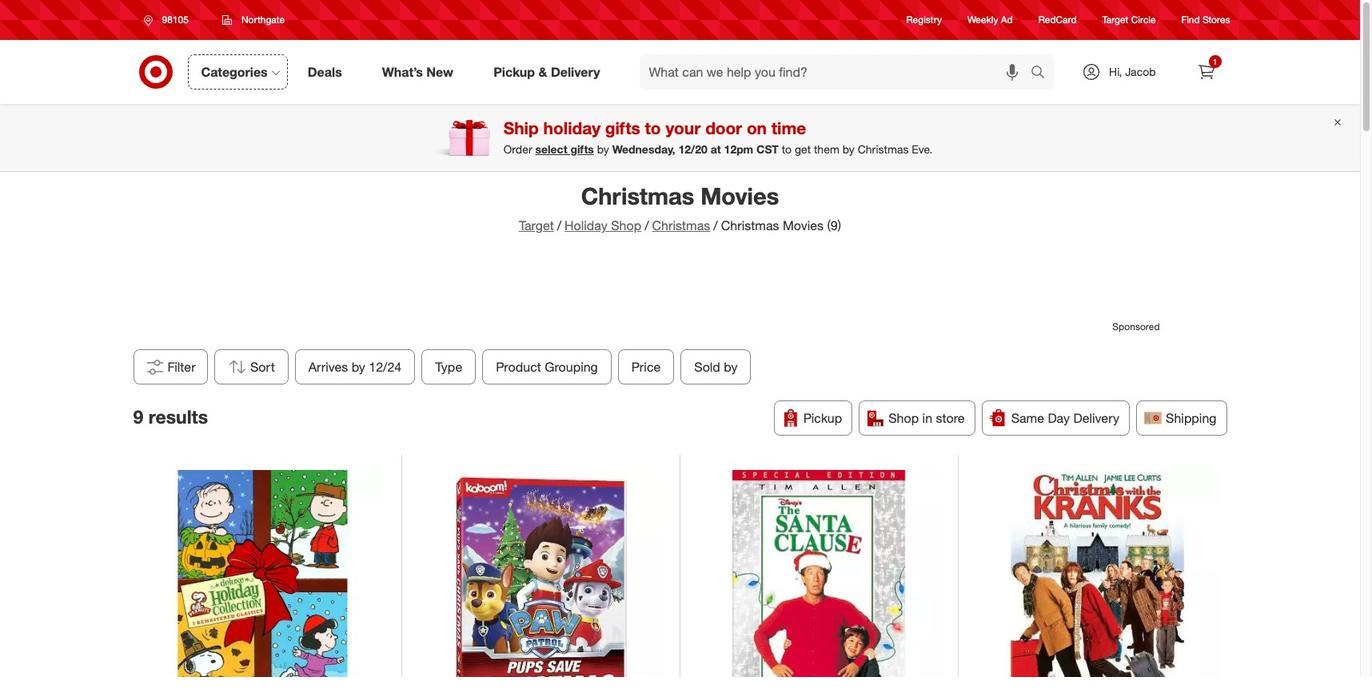Task type: locate. For each thing, give the bounding box(es) containing it.
1 horizontal spatial gifts
[[605, 118, 640, 139]]

holiday
[[565, 218, 608, 234]]

1 horizontal spatial /
[[645, 218, 649, 234]]

1 / from the left
[[557, 218, 561, 234]]

0 horizontal spatial shop
[[611, 218, 641, 234]]

shipping button
[[1136, 401, 1227, 436]]

the santa clause (ws special edition) (dvd) image
[[696, 471, 942, 677]]

1 vertical spatial gifts
[[571, 142, 594, 156]]

shipping
[[1166, 410, 1217, 426]]

/ left christmas link
[[645, 218, 649, 234]]

0 horizontal spatial to
[[645, 118, 661, 139]]

gifts
[[605, 118, 640, 139], [571, 142, 594, 156]]

what's new link
[[368, 54, 474, 90]]

gifts down holiday
[[571, 142, 594, 156]]

/ right christmas link
[[714, 218, 718, 234]]

0 horizontal spatial pickup
[[494, 64, 535, 80]]

target
[[1102, 14, 1129, 26], [519, 218, 554, 234]]

pickup for pickup
[[804, 410, 842, 426]]

1 vertical spatial delivery
[[1074, 410, 1120, 426]]

shop inside button
[[889, 410, 919, 426]]

gifts up wednesday,
[[605, 118, 640, 139]]

0 vertical spatial pickup
[[494, 64, 535, 80]]

them
[[814, 142, 840, 156]]

select
[[535, 142, 567, 156]]

holiday shop link
[[565, 218, 641, 234]]

delivery for same day delivery
[[1074, 410, 1120, 426]]

on
[[747, 118, 767, 139]]

pickup & delivery
[[494, 64, 600, 80]]

movies left (9)
[[783, 218, 824, 234]]

christmas inside ship holiday gifts to your door on time order select gifts by wednesday, 12/20 at 12pm cst to get them by christmas eve.
[[858, 142, 909, 156]]

target left circle
[[1102, 14, 1129, 26]]

sort button
[[214, 349, 288, 385]]

0 horizontal spatial delivery
[[551, 64, 600, 80]]

search button
[[1024, 54, 1062, 93]]

1 horizontal spatial movies
[[783, 218, 824, 234]]

target inside christmas movies target / holiday shop / christmas / christmas movies (9)
[[519, 218, 554, 234]]

1 horizontal spatial delivery
[[1074, 410, 1120, 426]]

shop
[[611, 218, 641, 234], [889, 410, 919, 426]]

at
[[711, 142, 721, 156]]

christmas
[[858, 142, 909, 156], [581, 182, 694, 210], [652, 218, 710, 234], [721, 218, 779, 234]]

target link
[[519, 218, 554, 234]]

delivery right day
[[1074, 410, 1120, 426]]

store
[[936, 410, 965, 426]]

1 horizontal spatial to
[[782, 142, 792, 156]]

12/20
[[679, 142, 708, 156]]

by left 12/24
[[351, 359, 365, 375]]

get
[[795, 142, 811, 156]]

ship holiday gifts to your door on time order select gifts by wednesday, 12/20 at 12pm cst to get them by christmas eve.
[[504, 118, 933, 156]]

time
[[771, 118, 806, 139]]

/
[[557, 218, 561, 234], [645, 218, 649, 234], [714, 218, 718, 234]]

to left get at top right
[[782, 142, 792, 156]]

0 horizontal spatial target
[[519, 218, 554, 234]]

delivery inside button
[[1074, 410, 1120, 426]]

shop left the in
[[889, 410, 919, 426]]

12/24
[[369, 359, 401, 375]]

/ right 'target' link
[[557, 218, 561, 234]]

0 horizontal spatial movies
[[701, 182, 779, 210]]

1 horizontal spatial shop
[[889, 410, 919, 426]]

by right sold
[[724, 359, 737, 375]]

circle
[[1131, 14, 1156, 26]]

movies
[[701, 182, 779, 210], [783, 218, 824, 234]]

1 vertical spatial target
[[519, 218, 554, 234]]

0 vertical spatial target
[[1102, 14, 1129, 26]]

cst
[[757, 142, 779, 156]]

find stores link
[[1182, 13, 1230, 27]]

same
[[1011, 410, 1044, 426]]

sold by
[[694, 359, 737, 375]]

by
[[597, 142, 609, 156], [843, 142, 855, 156], [351, 359, 365, 375], [724, 359, 737, 375]]

find
[[1182, 14, 1200, 26]]

movies down 12pm
[[701, 182, 779, 210]]

1 vertical spatial pickup
[[804, 410, 842, 426]]

christmas down '12/20'
[[652, 218, 710, 234]]

delivery
[[551, 64, 600, 80], [1074, 410, 1120, 426]]

same day delivery
[[1011, 410, 1120, 426]]

2 / from the left
[[645, 218, 649, 234]]

what's new
[[382, 64, 454, 80]]

delivery right the &
[[551, 64, 600, 80]]

pickup inside button
[[804, 410, 842, 426]]

registry link
[[906, 13, 942, 27]]

christmas left eve.
[[858, 142, 909, 156]]

shop right holiday
[[611, 218, 641, 234]]

0 vertical spatial to
[[645, 118, 661, 139]]

2 horizontal spatial /
[[714, 218, 718, 234]]

98105
[[162, 14, 189, 26]]

to
[[645, 118, 661, 139], [782, 142, 792, 156]]

to up wednesday,
[[645, 118, 661, 139]]

1 horizontal spatial target
[[1102, 14, 1129, 26]]

holiday
[[543, 118, 601, 139]]

sort
[[250, 359, 275, 375]]

wednesday,
[[612, 142, 675, 156]]

1 horizontal spatial pickup
[[804, 410, 842, 426]]

0 vertical spatial delivery
[[551, 64, 600, 80]]

product grouping button
[[482, 349, 611, 385]]

What can we help you find? suggestions appear below search field
[[639, 54, 1035, 90]]

product
[[496, 359, 541, 375]]

target left holiday
[[519, 218, 554, 234]]

1 vertical spatial shop
[[889, 410, 919, 426]]

by down holiday
[[597, 142, 609, 156]]

9
[[133, 405, 143, 428]]

shop inside christmas movies target / holiday shop / christmas / christmas movies (9)
[[611, 218, 641, 234]]

0 vertical spatial shop
[[611, 218, 641, 234]]

redcard link
[[1039, 13, 1077, 27]]

pickup
[[494, 64, 535, 80], [804, 410, 842, 426]]

0 horizontal spatial gifts
[[571, 142, 594, 156]]

0 horizontal spatial /
[[557, 218, 561, 234]]

what's
[[382, 64, 423, 80]]



Task type: describe. For each thing, give the bounding box(es) containing it.
target circle
[[1102, 14, 1156, 26]]

arrives by 12/24
[[308, 359, 401, 375]]

filter
[[168, 359, 196, 375]]

sold by button
[[680, 349, 751, 385]]

day
[[1048, 410, 1070, 426]]

christmas up holiday shop 'link'
[[581, 182, 694, 210]]

categories link
[[188, 54, 288, 90]]

sold
[[694, 359, 720, 375]]

type button
[[421, 349, 476, 385]]

price
[[631, 359, 660, 375]]

results
[[148, 405, 208, 428]]

filter button
[[133, 349, 208, 385]]

search
[[1024, 65, 1062, 81]]

product grouping
[[496, 359, 598, 375]]

same day delivery button
[[982, 401, 1130, 436]]

stores
[[1203, 14, 1230, 26]]

1
[[1213, 57, 1217, 66]]

new
[[427, 64, 454, 80]]

pickup for pickup & delivery
[[494, 64, 535, 80]]

1 vertical spatial movies
[[783, 218, 824, 234]]

deals link
[[294, 54, 362, 90]]

1 vertical spatial to
[[782, 142, 792, 156]]

northgate button
[[212, 6, 295, 34]]

registry
[[906, 14, 942, 26]]

categories
[[201, 64, 268, 80]]

your
[[666, 118, 701, 139]]

3 / from the left
[[714, 218, 718, 234]]

target circle link
[[1102, 13, 1156, 27]]

northgate
[[241, 14, 285, 26]]

by right them on the top right of the page
[[843, 142, 855, 156]]

christmas right christmas link
[[721, 218, 779, 234]]

shop in store
[[889, 410, 965, 426]]

christmas link
[[652, 218, 710, 234]]

98105 button
[[133, 6, 205, 34]]

redcard
[[1039, 14, 1077, 26]]

peanuts holiday collection [deluxe edition] [dvd/cd] image
[[139, 471, 385, 677]]

ad
[[1001, 14, 1013, 26]]

shop in store button
[[859, 401, 975, 436]]

delivery for pickup & delivery
[[551, 64, 600, 80]]

pickup & delivery link
[[480, 54, 620, 90]]

christmas with the kranks (dvd) image
[[974, 471, 1221, 677]]

12pm
[[724, 142, 753, 156]]

find stores
[[1182, 14, 1230, 26]]

weekly ad
[[968, 14, 1013, 26]]

in
[[922, 410, 932, 426]]

weekly ad link
[[968, 13, 1013, 27]]

hi, jacob
[[1109, 65, 1156, 78]]

sponsored
[[1113, 321, 1160, 333]]

9 results
[[133, 405, 208, 428]]

arrives by 12/24 button
[[295, 349, 415, 385]]

hi,
[[1109, 65, 1122, 78]]

christmas movies target / holiday shop / christmas / christmas movies (9)
[[519, 182, 841, 234]]

type
[[435, 359, 462, 375]]

pickup button
[[774, 401, 853, 436]]

price button
[[618, 349, 674, 385]]

0 vertical spatial movies
[[701, 182, 779, 210]]

weekly
[[968, 14, 998, 26]]

paw patrol: christmas & winter fun (dvd) image
[[417, 471, 664, 677]]

ship
[[504, 118, 539, 139]]

jacob
[[1125, 65, 1156, 78]]

grouping
[[544, 359, 598, 375]]

&
[[539, 64, 547, 80]]

arrives
[[308, 359, 348, 375]]

1 link
[[1189, 54, 1224, 90]]

order
[[504, 142, 532, 156]]

deals
[[308, 64, 342, 80]]

eve.
[[912, 142, 933, 156]]

0 vertical spatial gifts
[[605, 118, 640, 139]]

(9)
[[827, 218, 841, 234]]

door
[[705, 118, 742, 139]]



Task type: vqa. For each thing, say whether or not it's contained in the screenshot.
Big
no



